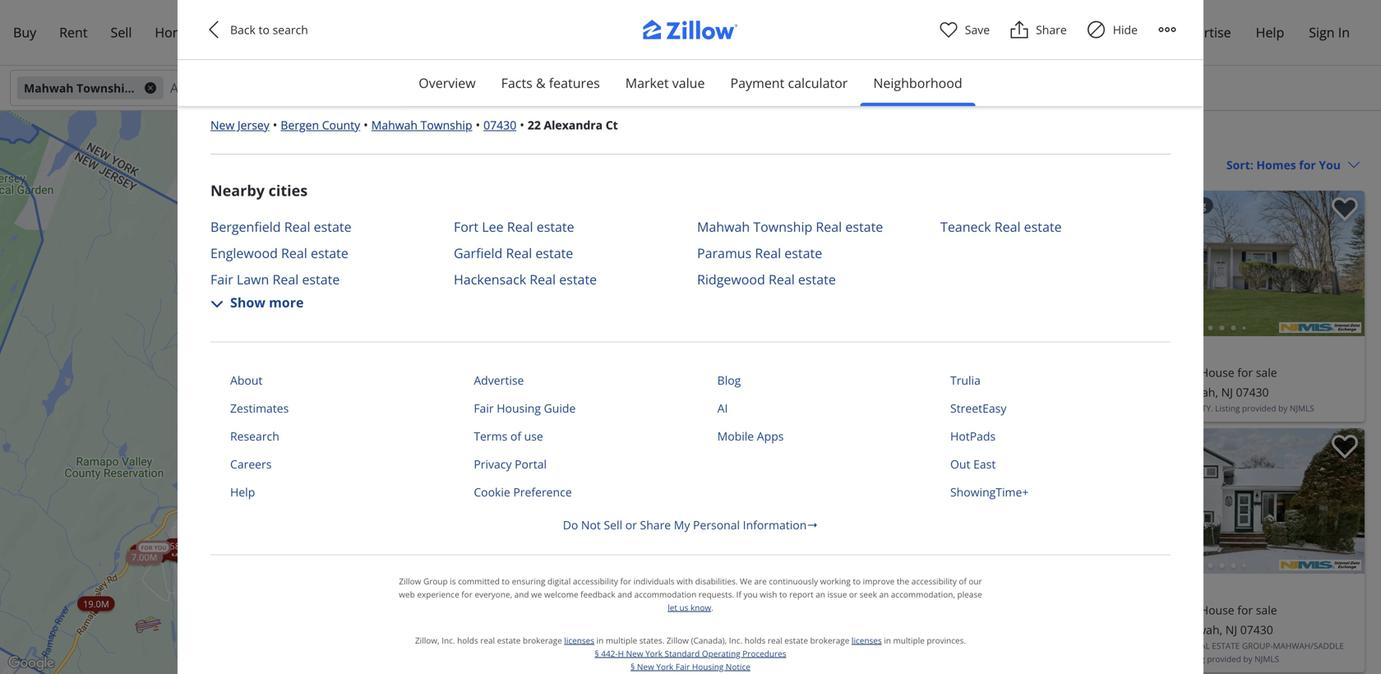 Task type: describe. For each thing, give the bounding box(es) containing it.
3d
[[178, 541, 186, 549]]

cities
[[269, 180, 308, 200]]

cookie preference link
[[474, 482, 667, 502]]

listing down prominent
[[788, 654, 812, 665]]

0 horizontal spatial or
[[625, 517, 637, 533]]

feedback
[[581, 589, 615, 600]]

save this home image for $1,679,000
[[1037, 197, 1063, 221]]

2 real from the left
[[768, 635, 782, 646]]

mahwah township
[[371, 117, 472, 133]]

- for $690,000
[[1193, 365, 1197, 380]]

by inside 21 bayberry dr, mahwah, nj 07430 keller williams valley realty . listing provided by njmls
[[1278, 403, 1288, 414]]

njmls inside 9 aspen ct, mahwah, nj 07430 . listing provided by njmls
[[995, 403, 1019, 414]]

hide image
[[1087, 20, 1106, 39]]

for inside $690,000 - house for sale
[[1237, 365, 1253, 380]]

2 multiple from the left
[[893, 635, 925, 646]]

90k link
[[194, 226, 222, 241]]

zillow inside zillow group is committed to ensuring digital accessibility for individuals with disabilities. we are continuously working to improve the accessibility of our web experience for everyone, and we welcome feedback and accommodation requests. if you wish to report an issue or seek an accommodation, please let us know .
[[399, 576, 421, 587]]

property images, use arrow keys to navigate, image 1 of 50 group
[[781, 191, 1070, 336]]

map
[[724, 664, 741, 674]]

&
[[536, 74, 546, 92]]

1 vertical spatial york
[[656, 661, 674, 672]]

home loans link
[[143, 14, 243, 52]]

0 horizontal spatial §
[[595, 648, 599, 659]]

1 horizontal spatial sell
[[604, 517, 622, 533]]

provided down estate
[[1207, 654, 1241, 665]]

hackensack real estate link
[[454, 270, 597, 288]]

individuals
[[633, 576, 675, 587]]

manage
[[1053, 23, 1102, 41]]

to right back
[[259, 22, 270, 37]]

paramus
[[697, 244, 752, 262]]

nj for 10 farmstead rd, mahwah, nj 07430
[[936, 622, 948, 638]]

do
[[563, 517, 578, 533]]

to right "wish"
[[779, 589, 787, 600]]

1 accessibility from the left
[[573, 576, 618, 587]]

1 vertical spatial advertise link
[[474, 370, 667, 390]]

nj inside filters element
[[135, 80, 148, 96]]

sign in
[[1309, 23, 1350, 41]]

of for use
[[659, 664, 666, 674]]

market value
[[625, 74, 705, 92]]

let
[[668, 602, 677, 613]]

hackensack
[[454, 270, 526, 288]]

- for $1,679,000
[[898, 365, 902, 380]]

0 vertical spatial new
[[210, 117, 235, 133]]

22 for 22 alexandra ct, mahwah, nj 07430
[[1083, 622, 1096, 638]]

2 accessibility from the left
[[911, 576, 957, 587]]

digital
[[548, 576, 571, 587]]

you for 7.00m
[[154, 544, 167, 552]]

07430 for 9 aspen ct, mahwah, nj 07430 . listing provided by njmls
[[918, 384, 951, 400]]

privacy
[[474, 456, 512, 472]]

mahwah for mahwah township real estate
[[697, 218, 750, 235]]

alexandra for ct,
[[1099, 622, 1153, 638]]

©2024
[[571, 664, 596, 674]]

hotpads
[[950, 428, 996, 444]]

chevron left image inside property images, use arrow keys to navigate, image 1 of 50 group
[[789, 254, 809, 273]]

back
[[230, 22, 256, 37]]

ai
[[717, 400, 728, 416]]

1 vertical spatial new
[[626, 648, 643, 659]]

2
[[183, 546, 188, 558]]

map
[[534, 664, 551, 674]]

google image
[[4, 653, 58, 674]]

operating
[[702, 648, 740, 659]]

trulia link
[[950, 370, 1151, 390]]

nearby cities
[[210, 180, 308, 200]]

1 horizontal spatial §
[[631, 661, 635, 672]]

for left individuals at bottom
[[620, 576, 631, 587]]

mahwah, for aspen
[[851, 384, 900, 400]]

9
[[788, 384, 794, 400]]

0 horizontal spatial link
[[279, 566, 318, 588]]

1 and from the left
[[514, 589, 529, 600]]

back to search link
[[204, 20, 327, 39]]

terms for terms of use
[[474, 428, 507, 444]]

accommodation
[[634, 589, 696, 600]]

1 licenses link from the left
[[564, 635, 594, 646]]

convenient to shopping
[[1089, 199, 1206, 212]]

hide
[[1113, 22, 1138, 37]]

4.79m link
[[130, 545, 167, 559]]

housing inside zillow, inc. holds real estate brokerage licenses in multiple states. zillow (canada), inc. holds real estate brokerage licenses in multiple provinces. § 442-h new york standard operating procedures § new york fair housing notice
[[692, 661, 724, 672]]

zillow inside zillow, inc. holds real estate brokerage licenses in multiple states. zillow (canada), inc. holds real estate brokerage licenses in multiple provinces. § 442-h new york standard operating procedures § new york fair housing notice
[[667, 635, 689, 646]]

payment calculator button
[[717, 60, 861, 106]]

1 real from the left
[[480, 635, 495, 646]]

listing inside 21 bayberry dr, mahwah, nj 07430 keller williams valley realty . listing provided by njmls
[[1215, 403, 1240, 414]]

fort lee real estate link
[[454, 218, 574, 235]]

main content containing $1,679,000
[[765, 111, 1381, 674]]

chevron down image inside the show more button
[[210, 297, 224, 311]]

prominent
[[788, 640, 835, 651]]

07430 link
[[484, 117, 516, 133]]

sale for $1,679,000
[[961, 365, 982, 380]]

by down properties
[[851, 654, 860, 665]]

2 an from the left
[[879, 589, 889, 600]]

chevron right image
[[1337, 254, 1356, 273]]

show more
[[230, 293, 304, 311]]

zillow, inc. holds real estate brokerage licenses in multiple states. zillow (canada), inc. holds real estate brokerage licenses in multiple provinces. § 442-h new york standard operating procedures § new york fair housing notice
[[415, 635, 966, 672]]

$1,679,000 - house for sale
[[788, 341, 982, 380]]

payment calculator
[[730, 74, 848, 92]]

10
[[788, 622, 801, 638]]

0 vertical spatial advertise link
[[1162, 14, 1243, 52]]

save this home button for $1,679,000
[[1023, 191, 1070, 237]]

07430 down facts
[[484, 117, 516, 133]]

0 vertical spatial link
[[365, 377, 405, 400]]

overview button
[[406, 60, 489, 106]]

data
[[553, 664, 569, 674]]

real for bergenfield real estate
[[284, 218, 310, 235]]

disabilities.
[[695, 576, 738, 587]]

07430 for 10 farmstead rd, mahwah, nj 07430
[[951, 622, 984, 638]]

mahwah, for farmstead
[[884, 622, 933, 638]]

real up garfield real estate link
[[507, 218, 533, 235]]

0 vertical spatial housing
[[497, 400, 541, 416]]

21 bayberry dr, mahwah, nj 07430 link
[[1083, 382, 1358, 402]]

for for 7.00m
[[141, 544, 153, 552]]

tour
[[187, 541, 203, 549]]

working
[[820, 576, 851, 587]]

. right realty-
[[1054, 640, 1056, 651]]

terms of use
[[634, 664, 682, 674]]

sotheby's
[[886, 640, 929, 651]]

. down 22 alexandra ct, mahwah, nj 07430 at right
[[1176, 654, 1178, 665]]

- up 22 alexandra ct, mahwah, nj 07430 at right
[[1193, 602, 1197, 618]]

0 horizontal spatial advertise
[[474, 372, 524, 388]]

listing down real
[[1180, 654, 1205, 665]]

. listing provided by njmls for rd,
[[788, 640, 1056, 665]]

mahwah, for alexandra
[[1173, 622, 1223, 638]]

share image
[[1010, 20, 1029, 39]]

a
[[718, 664, 722, 674]]

2 licenses from the left
[[852, 635, 882, 646]]

300k link
[[263, 406, 296, 421]]

mahwah township real estate
[[697, 218, 883, 235]]

- house for sale
[[1193, 602, 1277, 618]]

realty-
[[996, 640, 1027, 651]]

agent finder link
[[243, 14, 342, 52]]

0 horizontal spatial help
[[230, 484, 255, 500]]

provided inside 21 bayberry dr, mahwah, nj 07430 keller williams valley realty . listing provided by njmls
[[1242, 403, 1276, 414]]

terms of use
[[474, 428, 543, 444]]

help inside main navigation
[[1256, 23, 1284, 41]]

more image
[[1157, 20, 1177, 39]]

personal
[[693, 517, 740, 533]]

22 alexandra ct, mahwah, nj 07430 image
[[1076, 428, 1365, 574]]

1 multiple from the left
[[606, 635, 637, 646]]

experience
[[417, 589, 459, 600]]

zillow logo image
[[625, 20, 756, 49]]

privacy portal
[[474, 456, 547, 472]]

ct, for alexandra
[[1156, 622, 1170, 638]]

mahwah, for bayberry
[[1169, 384, 1218, 400]]

estate
[[1212, 640, 1240, 651]]

22 alexandra ct, mahwah, nj 07430 link
[[1083, 620, 1358, 640]]

real up 'more'
[[273, 270, 299, 288]]

manage rentals link
[[1042, 14, 1162, 52]]

to up everyone,
[[502, 576, 510, 587]]

1 listing provided by njmls image from the top
[[1279, 322, 1361, 333]]

368k link
[[476, 434, 509, 449]]

home image
[[20, 86, 56, 122]]

manage rentals
[[1053, 23, 1151, 41]]

save this home image for $690,000
[[1332, 197, 1358, 221]]

states.
[[639, 635, 664, 646]]

. inside zillow group is committed to ensuring digital accessibility for individuals with disabilities. we are continuously working to improve the accessibility of our web experience for everyone, and we welcome feedback and accommodation requests. if you wish to report an issue or seek an accommodation, please let us know .
[[711, 602, 713, 613]]

house up 22 alexandra ct, mahwah, nj 07430 link
[[1200, 602, 1234, 618]]

we
[[531, 589, 542, 600]]

1 vertical spatial link
[[425, 441, 469, 464]]

zillow group is committed to ensuring digital accessibility for individuals with disabilities. we are continuously working to improve the accessibility of our web experience for everyone, and we welcome feedback and accommodation requests. if you wish to report an issue or seek an accommodation, please let us know .
[[399, 576, 982, 613]]

rent
[[59, 23, 88, 41]]

for you 7.00m
[[131, 544, 167, 563]]

mahwah township real estate link
[[697, 218, 883, 235]]

international inside christie's international real estate group-mahwah/saddle river regional office
[[1126, 640, 1189, 651]]

90k
[[200, 227, 216, 239]]

more
[[269, 293, 304, 311]]

let us know link
[[668, 602, 711, 613]]

2 in from the left
[[884, 635, 891, 646]]

2 vertical spatial new
[[637, 661, 654, 672]]

property images, use arrow keys to navigate, image 1 of 39 group
[[1076, 428, 1365, 578]]

shopping
[[1161, 199, 1206, 212]]

2 units link
[[164, 544, 217, 559]]

is
[[450, 576, 456, 587]]

07430 for 21 bayberry dr, mahwah, nj 07430 keller williams valley realty . listing provided by njmls
[[1236, 384, 1269, 400]]

teaneck
[[940, 218, 991, 235]]

1 brokerage from the left
[[523, 635, 562, 646]]

real for paramus real estate
[[755, 244, 781, 262]]

real for ridgewood real estate
[[769, 270, 795, 288]]

save this home button up chevron right image
[[1319, 428, 1365, 474]]

alexandra for ct
[[544, 117, 603, 133]]

fair inside zillow, inc. holds real estate brokerage licenses in multiple states. zillow (canada), inc. holds real estate brokerage licenses in multiple provinces. § 442-h new york standard operating procedures § new york fair housing notice
[[676, 661, 690, 672]]

finder
[[294, 23, 331, 41]]

22 for 22 alexandra ct
[[528, 117, 541, 133]]

849k link
[[331, 341, 376, 356]]

fair housing guide
[[474, 400, 576, 416]]



Task type: locate. For each thing, give the bounding box(es) containing it.
help down the careers
[[230, 484, 255, 500]]

1 horizontal spatial an
[[879, 589, 889, 600]]

plus image
[[725, 591, 742, 609]]

bayberry
[[1099, 384, 1147, 400]]

for inside for you 690k
[[525, 460, 536, 468]]

0 horizontal spatial an
[[816, 589, 825, 600]]

sell right rent
[[111, 23, 132, 41]]

listing provided by njmls image
[[1279, 322, 1361, 333], [1279, 560, 1361, 571]]

0 vertical spatial of
[[510, 428, 521, 444]]

or inside zillow group is committed to ensuring digital accessibility for individuals with disabilities. we are continuously working to improve the accessibility of our web experience for everyone, and we welcome feedback and accommodation requests. if you wish to report an issue or seek an accommodation, please let us know .
[[849, 589, 857, 600]]

1 horizontal spatial help
[[1256, 23, 1284, 41]]

2 advertisement element from the left
[[695, 0, 941, 88]]

0 vertical spatial help link
[[1244, 14, 1296, 52]]

holds right the zillow,
[[457, 635, 478, 646]]

1 save this home image from the left
[[1037, 197, 1063, 221]]

accommodation,
[[891, 589, 955, 600]]

research link
[[230, 426, 424, 446]]

save this home image up chevron right icon at the right of the page
[[1332, 197, 1358, 221]]

1 vertical spatial help link
[[230, 482, 424, 502]]

10 farmstead rd, mahwah, nj 07430 image
[[781, 428, 1070, 574]]

licenses left the sotheby's
[[852, 635, 882, 646]]

0 horizontal spatial help link
[[230, 482, 424, 502]]

chevron left image down mahwah township real estate
[[789, 254, 809, 273]]

sale inside $690,000 - house for sale
[[1256, 365, 1277, 380]]

nj inside 21 bayberry dr, mahwah, nj 07430 keller williams valley realty . listing provided by njmls
[[1221, 384, 1233, 400]]

licenses link up map data ©2024 google
[[564, 635, 594, 646]]

442-
[[601, 648, 618, 659]]

2 listing provided by njmls image from the top
[[1279, 560, 1361, 571]]

njmls inside 21 bayberry dr, mahwah, nj 07430 keller williams valley realty . listing provided by njmls
[[1290, 403, 1314, 414]]

2 save this home image from the left
[[1332, 197, 1358, 221]]

for for 690k
[[525, 460, 536, 468]]

chevron down image
[[434, 81, 447, 95], [588, 81, 602, 95], [1347, 158, 1361, 171], [683, 640, 695, 651]]

. down requests.
[[711, 602, 713, 613]]

hotpads link
[[950, 426, 1151, 446]]

jersey
[[237, 117, 269, 133]]

0 vertical spatial share
[[1036, 22, 1067, 37]]

privacy portal link
[[474, 454, 667, 474]]

0 horizontal spatial real
[[480, 635, 495, 646]]

2 licenses link from the left
[[852, 635, 882, 646]]

of for use
[[510, 428, 521, 444]]

0 vertical spatial chevron down image
[[816, 81, 829, 95]]

0 horizontal spatial licenses
[[564, 635, 594, 646]]

christie's
[[1083, 640, 1123, 651]]

skip link list tab list
[[406, 60, 976, 107]]

provided inside 9 aspen ct, mahwah, nj 07430 . listing provided by njmls
[[947, 403, 981, 414]]

1 horizontal spatial mahwah
[[371, 117, 418, 133]]

you for 690k
[[538, 460, 550, 468]]

house up 21 bayberry dr, mahwah, nj 07430 link
[[1200, 365, 1234, 380]]

. inside 9 aspen ct, mahwah, nj 07430 . listing provided by njmls
[[916, 403, 918, 414]]

0 horizontal spatial international
[[931, 640, 994, 651]]

accessibility up accommodation,
[[911, 576, 957, 587]]

real up paramus real estate
[[816, 218, 842, 235]]

facts & features button
[[488, 60, 613, 106]]

2 vertical spatial township
[[753, 218, 812, 235]]

help link down careers link
[[230, 482, 424, 502]]

1 vertical spatial terms
[[634, 664, 657, 674]]

zillow
[[399, 576, 421, 587], [667, 635, 689, 646]]

save this home button
[[1023, 191, 1070, 237], [1319, 191, 1365, 237], [1319, 428, 1365, 474]]

nj inside 9 aspen ct, mahwah, nj 07430 . listing provided by njmls
[[903, 384, 915, 400]]

0 horizontal spatial inc.
[[442, 635, 455, 646]]

features
[[549, 74, 600, 92]]

terms of use link
[[474, 426, 667, 446]]

0 vertical spatial sell
[[111, 23, 132, 41]]

alexandra inside main content
[[1099, 622, 1153, 638]]

- inside $1,679,000 - house for sale
[[898, 365, 902, 380]]

. listing provided by njmls for ct,
[[1176, 654, 1279, 665]]

terms
[[474, 428, 507, 444], [634, 664, 657, 674]]

0 horizontal spatial mahwah
[[24, 80, 74, 96]]

07430 up streeteasy
[[918, 384, 951, 400]]

2 international from the left
[[1126, 640, 1189, 651]]

overview
[[419, 74, 476, 92]]

terms down states.
[[634, 664, 657, 674]]

2 holds from the left
[[745, 635, 766, 646]]

2 vertical spatial link
[[279, 566, 318, 588]]

advertise up the fair housing guide
[[474, 372, 524, 388]]

2 horizontal spatial link
[[425, 441, 469, 464]]

sell inside main navigation
[[111, 23, 132, 41]]

1 horizontal spatial chevron left image
[[789, 254, 809, 273]]

heart image
[[939, 20, 958, 39]]

provided inside . listing provided by njmls
[[814, 654, 849, 665]]

apps
[[757, 428, 784, 444]]

1 horizontal spatial real
[[768, 635, 782, 646]]

for for 1.68m
[[520, 461, 532, 469]]

please
[[957, 589, 982, 600]]

1 horizontal spatial township
[[421, 117, 472, 133]]

york down states.
[[645, 648, 663, 659]]

by up hotpads
[[983, 403, 992, 414]]

nj down $1,679,000 - house for sale
[[903, 384, 915, 400]]

paramus real estate link
[[697, 244, 822, 262]]

township left remove tag icon on the left top
[[77, 80, 132, 96]]

1 horizontal spatial advertise
[[1174, 23, 1231, 41]]

1 vertical spatial §
[[631, 661, 635, 672]]

0 horizontal spatial housing
[[497, 400, 541, 416]]

21 bayberry dr, mahwah, nj 07430 image
[[1076, 191, 1365, 336]]

1 horizontal spatial terms
[[634, 664, 657, 674]]

0 horizontal spatial township
[[77, 80, 132, 96]]

of inside zillow group is committed to ensuring digital accessibility for individuals with disabilities. we are continuously working to improve the accessibility of our web experience for everyone, and we welcome feedback and accommodation requests. if you wish to report an issue or seek an accommodation, please let us know .
[[959, 576, 967, 587]]

0 horizontal spatial alexandra
[[544, 117, 603, 133]]

1 vertical spatial chevron down image
[[210, 297, 224, 311]]

0 horizontal spatial 22
[[528, 117, 541, 133]]

accessibility up feedback
[[573, 576, 618, 587]]

0 vertical spatial alexandra
[[544, 117, 603, 133]]

wish
[[760, 589, 777, 600]]

9 aspen ct, mahwah, nj 07430 image
[[781, 191, 1070, 336]]

fair for fair lawn real estate
[[210, 270, 233, 288]]

fair up 368k
[[474, 400, 494, 416]]

house inside $690,000 - house for sale
[[1200, 365, 1234, 380]]

main content
[[765, 111, 1381, 674]]

housing
[[497, 400, 541, 416], [692, 661, 724, 672]]

multiple left provinces.
[[893, 635, 925, 646]]

1 horizontal spatial share
[[1036, 22, 1067, 37]]

1 horizontal spatial international
[[1126, 640, 1189, 651]]

save this home image
[[1037, 197, 1063, 221], [1332, 197, 1358, 221]]

real up the ridgewood real estate link
[[755, 244, 781, 262]]

real down fort lee real estate link
[[506, 244, 532, 262]]

the
[[897, 576, 909, 587]]

0 vertical spatial township
[[77, 80, 132, 96]]

sale up group-
[[1256, 602, 1277, 618]]

0 horizontal spatial in
[[597, 635, 604, 646]]

0 horizontal spatial terms
[[474, 428, 507, 444]]

1 international from the left
[[931, 640, 994, 651]]

listing provided by njmls image down chevron right icon at the right of the page
[[1279, 322, 1361, 333]]

save this home button left 'convenient'
[[1023, 191, 1070, 237]]

for down committed
[[461, 589, 472, 600]]

h
[[618, 648, 624, 659]]

for inside "for you 1.68m"
[[520, 461, 532, 469]]

$1,679,000
[[788, 341, 872, 364]]

ensuring
[[512, 576, 545, 587]]

1 vertical spatial share
[[640, 517, 671, 533]]

convenient
[[1089, 199, 1146, 212]]

njmls inside . listing provided by njmls
[[862, 654, 887, 665]]

chevron right image
[[1337, 491, 1356, 511]]

by down group-
[[1243, 654, 1252, 665]]

use
[[524, 428, 543, 444]]

nj up prominent properties sotheby's international realty-alpine
[[936, 622, 948, 638]]

ct, up office
[[1156, 622, 1170, 638]]

1 vertical spatial listing provided by njmls image
[[1279, 560, 1361, 571]]

mahwah inside filters element
[[24, 80, 74, 96]]

mahwah, up the sotheby's
[[884, 622, 933, 638]]

1 horizontal spatial licenses link
[[852, 635, 882, 646]]

bergen county
[[281, 117, 360, 133]]

1 horizontal spatial inc.
[[729, 635, 742, 646]]

. inside 21 bayberry dr, mahwah, nj 07430 keller williams valley realty . listing provided by njmls
[[1211, 403, 1213, 414]]

1 advertisement element from the left
[[440, 0, 686, 88]]

1 horizontal spatial chevron down image
[[816, 81, 829, 95]]

mahwah township nj
[[24, 80, 148, 96]]

nj for 21 bayberry dr, mahwah, nj 07430 keller williams valley realty . listing provided by njmls
[[1221, 384, 1233, 400]]

for inside $1,679,000 - house for sale
[[942, 365, 958, 380]]

mahwah township link
[[371, 117, 472, 133]]

1 vertical spatial of
[[959, 576, 967, 587]]

by down 21 bayberry dr, mahwah, nj 07430 link
[[1278, 403, 1288, 414]]

report a map error link
[[692, 664, 760, 674]]

1 vertical spatial mahwah
[[371, 117, 418, 133]]

0 vertical spatial york
[[645, 648, 663, 659]]

. listing provided by njmls down 10 farmstead rd, mahwah, nj 07430 link
[[788, 640, 1056, 665]]

error
[[743, 664, 760, 674]]

agent finder
[[255, 23, 331, 41]]

1 horizontal spatial save this home image
[[1332, 197, 1358, 221]]

loans
[[195, 23, 232, 41]]

chevron down image
[[816, 81, 829, 95], [210, 297, 224, 311]]

1 horizontal spatial link
[[365, 377, 405, 400]]

you inside "for you 1.68m"
[[533, 461, 546, 469]]

nj for 22 alexandra ct, mahwah, nj 07430
[[1226, 622, 1237, 638]]

mahwah, down $1,679,000 - house for sale
[[851, 384, 900, 400]]

about link
[[230, 370, 424, 390]]

report a map error
[[692, 664, 760, 674]]

0 vertical spatial chevron left image
[[204, 20, 224, 39]]

listing inside 9 aspen ct, mahwah, nj 07430 . listing provided by njmls
[[920, 403, 945, 414]]

williams
[[1113, 403, 1150, 414]]

chevron left image
[[204, 20, 224, 39], [789, 254, 809, 273]]

07430 inside 9 aspen ct, mahwah, nj 07430 . listing provided by njmls
[[918, 384, 951, 400]]

sell right not
[[604, 517, 622, 533]]

0 horizontal spatial ct,
[[833, 384, 848, 400]]

listing provided by njmls image down chevron right image
[[1279, 560, 1361, 571]]

county
[[322, 117, 360, 133]]

1 horizontal spatial ct,
[[1156, 622, 1170, 638]]

sale up streeteasy
[[961, 365, 982, 380]]

2 brokerage from the left
[[810, 635, 849, 646]]

→
[[807, 517, 818, 533]]

1 vertical spatial housing
[[692, 661, 724, 672]]

mahwah, up realty
[[1169, 384, 1218, 400]]

real up "procedures"
[[768, 635, 782, 646]]

and down ensuring
[[514, 589, 529, 600]]

york down standard at the bottom
[[656, 661, 674, 672]]

englewood
[[210, 244, 278, 262]]

sale inside $1,679,000 - house for sale
[[961, 365, 982, 380]]

1 vertical spatial advertise
[[474, 372, 524, 388]]

2 and from the left
[[618, 589, 632, 600]]

fair down standard at the bottom
[[676, 661, 690, 672]]

0 horizontal spatial licenses link
[[564, 635, 594, 646]]

1 horizontal spatial housing
[[692, 661, 724, 672]]

fair housing guide link
[[474, 398, 667, 418]]

procedures
[[743, 648, 786, 659]]

preference
[[513, 484, 572, 500]]

you inside for you 690k
[[538, 460, 550, 468]]

bergenfield real estate link
[[210, 218, 351, 235]]

1 horizontal spatial holds
[[745, 635, 766, 646]]

mahwah right county
[[371, 117, 418, 133]]

0 vertical spatial zillow
[[399, 576, 421, 587]]

inc. right the zillow,
[[442, 635, 455, 646]]

1 horizontal spatial fair
[[474, 400, 494, 416]]

- up 21 bayberry dr, mahwah, nj 07430 keller williams valley realty . listing provided by njmls on the bottom
[[1193, 365, 1197, 380]]

us
[[679, 602, 688, 613]]

1 horizontal spatial advertisement element
[[695, 0, 941, 88]]

0 vertical spatial mahwah
[[24, 80, 74, 96]]

1 horizontal spatial alexandra
[[1099, 622, 1153, 638]]

zillow up standard at the bottom
[[667, 635, 689, 646]]

1 vertical spatial help
[[230, 484, 255, 500]]

0 horizontal spatial of
[[510, 428, 521, 444]]

use
[[668, 664, 682, 674]]

nj for 9 aspen ct, mahwah, nj 07430 . listing provided by njmls
[[903, 384, 915, 400]]

1 horizontal spatial zillow
[[667, 635, 689, 646]]

township inside filters element
[[77, 80, 132, 96]]

2 vertical spatial fair
[[676, 661, 690, 672]]

for up "9 aspen ct, mahwah, nj 07430" link
[[942, 365, 958, 380]]

or
[[625, 517, 637, 533], [849, 589, 857, 600]]

sale up 21 bayberry dr, mahwah, nj 07430 link
[[1256, 365, 1277, 380]]

1 vertical spatial fair
[[474, 400, 494, 416]]

inc.
[[442, 635, 455, 646], [729, 635, 742, 646]]

minus image
[[725, 634, 742, 651]]

you for 1.68m
[[533, 461, 546, 469]]

township for mahwah township
[[421, 117, 472, 133]]

1 an from the left
[[816, 589, 825, 600]]

our
[[969, 576, 982, 587]]

show
[[230, 293, 265, 311]]

real
[[284, 218, 310, 235], [507, 218, 533, 235], [816, 218, 842, 235], [994, 218, 1021, 235], [281, 244, 307, 262], [506, 244, 532, 262], [755, 244, 781, 262], [273, 270, 299, 288], [530, 270, 556, 288], [769, 270, 795, 288]]

map region
[[0, 76, 868, 674]]

in up 442-
[[597, 635, 604, 646]]

provided down 21 bayberry dr, mahwah, nj 07430 link
[[1242, 403, 1276, 414]]

or left seek
[[849, 589, 857, 600]]

licenses link left the sotheby's
[[852, 635, 882, 646]]

terms for terms of use
[[634, 664, 657, 674]]

0 horizontal spatial zillow
[[399, 576, 421, 587]]

2 horizontal spatial fair
[[676, 661, 690, 672]]

- inside $690,000 - house for sale
[[1193, 365, 1197, 380]]

. listing provided by njmls down estate
[[1176, 654, 1279, 665]]

njmls
[[995, 403, 1019, 414], [1290, 403, 1314, 414], [862, 654, 887, 665], [1255, 654, 1279, 665]]

with
[[677, 576, 693, 587]]

1 vertical spatial or
[[849, 589, 857, 600]]

1 horizontal spatial or
[[849, 589, 857, 600]]

advertise link right rentals
[[1162, 14, 1243, 52]]

for up 22 alexandra ct, mahwah, nj 07430 link
[[1237, 602, 1253, 618]]

1 horizontal spatial accessibility
[[911, 576, 957, 587]]

township for mahwah township real estate
[[753, 218, 812, 235]]

filters element
[[0, 66, 1381, 111]]

real for teaneck real estate
[[994, 218, 1021, 235]]

township down the overview button
[[421, 117, 472, 133]]

remove tag image
[[144, 81, 157, 95]]

careers
[[230, 456, 272, 472]]

nj up estate
[[1226, 622, 1237, 638]]

real for englewood real estate
[[281, 244, 307, 262]]

fair
[[210, 270, 233, 288], [474, 400, 494, 416], [676, 661, 690, 672]]

property images, use arrow keys to navigate, image 1 of 22 group
[[1076, 191, 1365, 340]]

house for $1,679,000
[[905, 365, 939, 380]]

(canada),
[[691, 635, 727, 646]]

bergenfield real estate
[[210, 218, 351, 235]]

listing down 21 bayberry dr, mahwah, nj 07430 link
[[1215, 403, 1240, 414]]

sale for $690,000
[[1256, 365, 1277, 380]]

2 vertical spatial of
[[659, 664, 666, 674]]

share left my
[[640, 517, 671, 533]]

advertise
[[1174, 23, 1231, 41], [474, 372, 524, 388]]

for inside for you 7.00m
[[141, 544, 153, 552]]

22 inside 22 alexandra ct, mahwah, nj 07430 link
[[1083, 622, 1096, 638]]

1 horizontal spatial 22
[[1083, 622, 1096, 638]]

sell link
[[99, 14, 143, 52]]

cookie
[[474, 484, 510, 500]]

to left shopping at the top of page
[[1148, 199, 1159, 212]]

guide
[[544, 400, 576, 416]]

1 inc. from the left
[[442, 635, 455, 646]]

you
[[744, 589, 758, 600]]

0 horizontal spatial share
[[640, 517, 671, 533]]

real for hackensack real estate
[[530, 270, 556, 288]]

search
[[273, 22, 308, 37]]

zillow up web
[[399, 576, 421, 587]]

ct, inside 9 aspen ct, mahwah, nj 07430 . listing provided by njmls
[[833, 384, 848, 400]]

mahwah, inside 9 aspen ct, mahwah, nj 07430 . listing provided by njmls
[[851, 384, 900, 400]]

facts & features
[[501, 74, 600, 92]]

international down 10 farmstead rd, mahwah, nj 07430 link
[[931, 640, 994, 651]]

alexandra up christie's at right
[[1099, 622, 1153, 638]]

for you 690k
[[520, 460, 550, 479]]

fair lawn real estate link
[[210, 270, 340, 288]]

0 horizontal spatial brokerage
[[523, 635, 562, 646]]

0 vertical spatial listing provided by njmls image
[[1279, 322, 1361, 333]]

lee
[[482, 218, 504, 235]]

out east
[[950, 456, 996, 472]]

07430 for 22 alexandra ct, mahwah, nj 07430
[[1240, 622, 1273, 638]]

1 in from the left
[[597, 635, 604, 646]]

585k link
[[164, 538, 197, 553]]

mahwah, inside 21 bayberry dr, mahwah, nj 07430 keller williams valley realty . listing provided by njmls
[[1169, 384, 1218, 400]]

brokerage up map
[[523, 635, 562, 646]]

real right teaneck
[[994, 218, 1021, 235]]

2 horizontal spatial of
[[959, 576, 967, 587]]

1 horizontal spatial advertise link
[[1162, 14, 1243, 52]]

save this home button up chevron right icon at the right of the page
[[1319, 191, 1365, 237]]

an left issue
[[816, 589, 825, 600]]

house inside $1,679,000 - house for sale
[[905, 365, 939, 380]]

0 vertical spatial fair
[[210, 270, 233, 288]]

brokerage
[[523, 635, 562, 646], [810, 635, 849, 646]]

07430 up group-
[[1240, 622, 1273, 638]]

07430 inside 21 bayberry dr, mahwah, nj 07430 keller williams valley realty . listing provided by njmls
[[1236, 384, 1269, 400]]

for up 21 bayberry dr, mahwah, nj 07430 link
[[1237, 365, 1253, 380]]

§ right 'google'
[[631, 661, 635, 672]]

map data ©2024 google
[[534, 664, 624, 674]]

save this home image
[[1332, 435, 1358, 459]]

welcome
[[544, 589, 578, 600]]

mahwah for mahwah township nj
[[24, 80, 74, 96]]

1 horizontal spatial . listing provided by njmls
[[1176, 654, 1279, 665]]

- up 9 aspen ct, mahwah, nj 07430 . listing provided by njmls
[[898, 365, 902, 380]]

2 horizontal spatial mahwah
[[697, 218, 750, 235]]

nj down $690,000 - house for sale
[[1221, 384, 1233, 400]]

22 right 07430 link
[[528, 117, 541, 133]]

new down states.
[[637, 661, 654, 672]]

fair left 'lawn'
[[210, 270, 233, 288]]

you inside for you 7.00m
[[154, 544, 167, 552]]

new right h
[[626, 648, 643, 659]]

licenses link
[[564, 635, 594, 646], [852, 635, 882, 646]]

real down 'garfield real estate'
[[530, 270, 556, 288]]

mobile apps link
[[717, 426, 911, 446]]

0 vertical spatial terms
[[474, 428, 507, 444]]

streeteasy
[[950, 400, 1007, 416]]

1 vertical spatial township
[[421, 117, 472, 133]]

property images, use arrow keys to navigate, image 1 of 45 group
[[781, 428, 1070, 578]]

township
[[77, 80, 132, 96], [421, 117, 472, 133], [753, 218, 812, 235]]

advertise inside main navigation
[[1174, 23, 1231, 41]]

ct, right aspen
[[833, 384, 848, 400]]

0 horizontal spatial and
[[514, 589, 529, 600]]

2 inc. from the left
[[729, 635, 742, 646]]

advertisement element
[[440, 0, 686, 88], [695, 0, 941, 88]]

trulia
[[950, 372, 981, 388]]

real down paramus real estate
[[769, 270, 795, 288]]

multiple up h
[[606, 635, 637, 646]]

mahwah
[[24, 80, 74, 96], [371, 117, 418, 133], [697, 218, 750, 235]]

by inside 9 aspen ct, mahwah, nj 07430 . listing provided by njmls
[[983, 403, 992, 414]]

zillow,
[[415, 635, 439, 646]]

link
[[365, 377, 405, 400], [425, 441, 469, 464], [279, 566, 318, 588]]

real for garfield real estate
[[506, 244, 532, 262]]

save this home button for $690,000
[[1319, 191, 1365, 237]]

terms up privacy at the bottom
[[474, 428, 507, 444]]

0 horizontal spatial chevron left image
[[204, 20, 224, 39]]

new jersey link
[[210, 117, 269, 133]]

do not sell or share my personal information →
[[563, 517, 818, 533]]

1 horizontal spatial multiple
[[893, 635, 925, 646]]

1 holds from the left
[[457, 635, 478, 646]]

0 vertical spatial §
[[595, 648, 599, 659]]

are
[[754, 576, 767, 587]]

0 horizontal spatial advertise link
[[474, 370, 667, 390]]

to up seek
[[853, 576, 861, 587]]

368k
[[482, 435, 503, 448]]

1 licenses from the left
[[564, 635, 594, 646]]

22 up christie's at right
[[1083, 622, 1096, 638]]

listing down "9 aspen ct, mahwah, nj 07430" link
[[920, 403, 945, 414]]

0 horizontal spatial fair
[[210, 270, 233, 288]]

chevron down image left "show"
[[210, 297, 224, 311]]

§ left 442-
[[595, 648, 599, 659]]

1 vertical spatial zillow
[[667, 635, 689, 646]]

2 vertical spatial mahwah
[[697, 218, 750, 235]]

inc. up operating
[[729, 635, 742, 646]]

§ new york fair housing notice link
[[631, 661, 750, 672]]

holds up "procedures"
[[745, 635, 766, 646]]

know
[[691, 602, 711, 613]]

mahwah for mahwah township
[[371, 117, 418, 133]]

blog
[[717, 372, 741, 388]]

christie's international real estate group-mahwah/saddle river regional office
[[1083, 640, 1344, 665]]

township up paramus real estate
[[753, 218, 812, 235]]

main navigation
[[0, 0, 1381, 271]]

ct, for aspen
[[833, 384, 848, 400]]

fair for fair housing guide
[[474, 400, 494, 416]]

07430 down $690,000 - house for sale
[[1236, 384, 1269, 400]]

township for mahwah township nj
[[77, 80, 132, 96]]

0 vertical spatial 22
[[528, 117, 541, 133]]

house for $690,000
[[1200, 365, 1234, 380]]



Task type: vqa. For each thing, say whether or not it's contained in the screenshot.
120K
no



